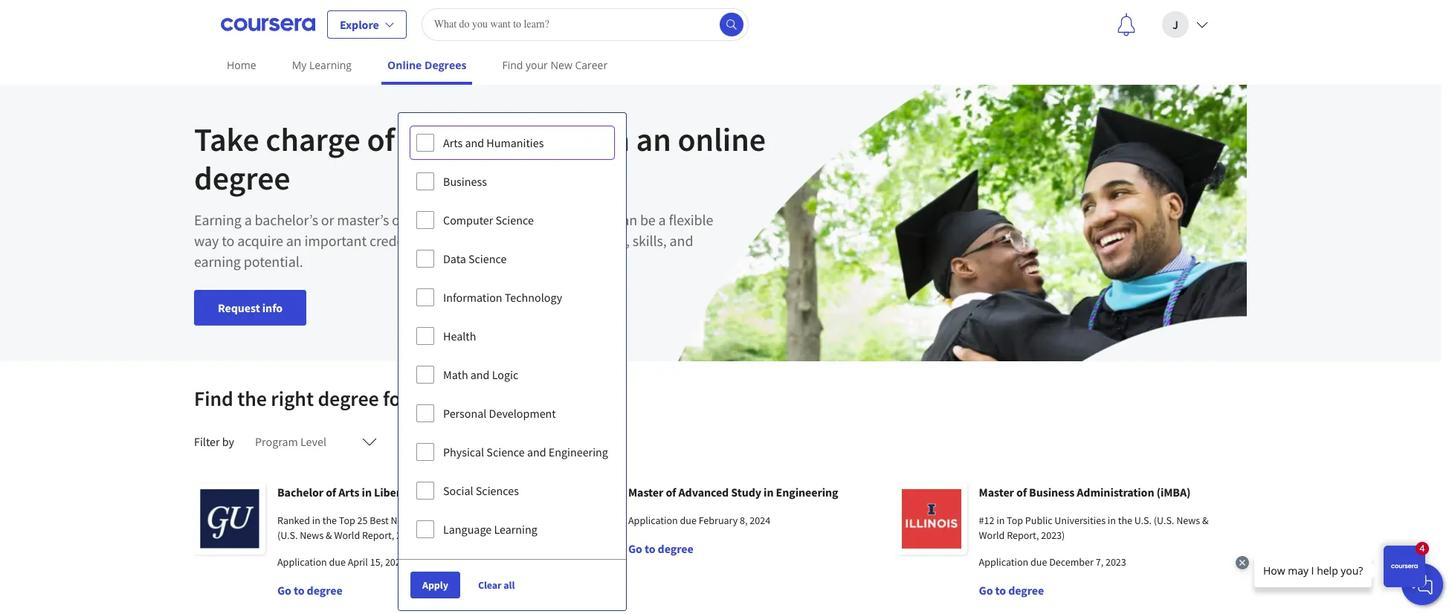 Task type: describe. For each thing, give the bounding box(es) containing it.
info
[[262, 301, 283, 315]]

master for master of advanced study in engineering
[[629, 485, 664, 500]]

filter
[[194, 434, 220, 449]]

arts and humanities
[[443, 135, 544, 150]]

personal
[[443, 406, 487, 421]]

find the right degree for you
[[194, 385, 446, 412]]

subject
[[407, 434, 444, 449]]

data science
[[443, 251, 507, 266]]

my
[[292, 58, 307, 72]]

or
[[321, 211, 334, 229]]

apply
[[423, 579, 448, 592]]

while
[[435, 231, 468, 250]]

december
[[1050, 556, 1094, 569]]

25
[[357, 514, 368, 527]]

administration
[[1077, 485, 1155, 500]]

& inside ranked in the top 25 best national universities in the u.s. (u.s. news & world report, 2023)
[[326, 529, 332, 542]]

1 vertical spatial an
[[466, 211, 482, 229]]

application for bachelor of arts in liberal studies
[[277, 556, 327, 569]]

coursera image
[[221, 12, 315, 36]]

master of advanced study in engineering
[[629, 485, 839, 500]]

news inside '#12 in top public universities in the u.s. (u.s. news & world report, 2023)'
[[1177, 514, 1201, 527]]

(imba)
[[1157, 485, 1191, 500]]

online
[[388, 58, 422, 72]]

humanities
[[487, 135, 544, 150]]

to inside earning a bachelor's or master's online from an accredited university can be a flexible way to acquire an important credential while boosting your knowledge, skills, and earning potential.
[[222, 231, 235, 250]]

studies
[[412, 485, 451, 500]]

april
[[348, 556, 368, 569]]

charge
[[266, 119, 361, 160]]

of for bachelor of arts in liberal studies
[[326, 485, 336, 500]]

learning for my learning
[[309, 58, 352, 72]]

application due december 7, 2023
[[979, 556, 1127, 569]]

(u.s. inside '#12 in top public universities in the u.s. (u.s. news & world report, 2023)'
[[1154, 514, 1175, 527]]

application for master of business administration (imba)
[[979, 556, 1029, 569]]

new
[[551, 58, 573, 72]]

master of business administration (imba)
[[979, 485, 1191, 500]]

language
[[443, 522, 492, 537]]

the left right
[[237, 385, 267, 412]]

of inside take charge of your career with an online degree
[[367, 119, 395, 160]]

accredited
[[484, 211, 549, 229]]

career
[[472, 119, 561, 160]]

2 vertical spatial an
[[286, 231, 302, 250]]

university of california, berkeley image
[[545, 484, 617, 555]]

subject button
[[398, 424, 504, 460]]

2023
[[1106, 556, 1127, 569]]

in left liberal at the bottom left of the page
[[362, 485, 372, 500]]

can
[[615, 211, 637, 229]]

home link
[[221, 48, 262, 82]]

university of illinois at urbana-champaign image
[[896, 484, 967, 555]]

(u.s. inside ranked in the top 25 best national universities in the u.s. (u.s. news & world report, 2023)
[[277, 529, 298, 542]]

personal development
[[443, 406, 556, 421]]

for
[[383, 385, 409, 412]]

clear
[[478, 579, 502, 592]]

skills,
[[633, 231, 667, 250]]

universities inside '#12 in top public universities in the u.s. (u.s. news & world report, 2023)'
[[1055, 514, 1106, 527]]

bachelor
[[277, 485, 324, 500]]

by
[[222, 434, 234, 449]]

options list list box
[[399, 113, 626, 559]]

take
[[194, 119, 259, 160]]

sciences
[[476, 484, 519, 498]]

clear all
[[478, 579, 515, 592]]

acquire
[[237, 231, 283, 250]]

potential.
[[244, 252, 303, 271]]

report, inside '#12 in top public universities in the u.s. (u.s. news & world report, 2023)'
[[1007, 529, 1040, 542]]

go to degree for bachelor of arts in liberal studies
[[277, 583, 343, 598]]

actions toolbar
[[399, 559, 626, 611]]

earning a bachelor's or master's online from an accredited university can be a flexible way to acquire an important credential while boosting your knowledge, skills, and earning potential.
[[194, 211, 714, 271]]

career
[[575, 58, 608, 72]]

degree down application due february 8, 2024
[[658, 542, 694, 556]]

right
[[271, 385, 314, 412]]

1 vertical spatial arts
[[339, 485, 360, 500]]

technology
[[505, 290, 563, 305]]

an inside take charge of your career with an online degree
[[636, 119, 672, 160]]

top inside '#12 in top public universities in the u.s. (u.s. news & world report, 2023)'
[[1007, 514, 1024, 527]]

information
[[443, 290, 503, 305]]

language learning
[[443, 522, 538, 537]]

math
[[443, 367, 468, 382]]

georgetown university image
[[194, 484, 266, 555]]

earning
[[194, 252, 241, 271]]

ranked in the top 25 best national universities in the u.s. (u.s. news & world report, 2023)
[[277, 514, 527, 542]]

find your new career
[[502, 58, 608, 72]]

8,
[[740, 514, 748, 527]]

degree inside take charge of your career with an online degree
[[194, 158, 291, 199]]

2024 for application due february 8, 2024
[[750, 514, 771, 527]]

and right math
[[471, 367, 490, 382]]

social sciences
[[443, 484, 519, 498]]

in right #12
[[997, 514, 1005, 527]]

in right study
[[764, 485, 774, 500]]

7,
[[1096, 556, 1104, 569]]

information technology
[[443, 290, 563, 305]]

online degrees link
[[382, 48, 473, 85]]

to down application due december 7, 2023
[[996, 583, 1006, 598]]

computer
[[443, 213, 493, 228]]

online inside take charge of your career with an online degree
[[678, 119, 766, 160]]

news inside ranked in the top 25 best national universities in the u.s. (u.s. news & world report, 2023)
[[300, 529, 324, 542]]

way
[[194, 231, 219, 250]]

liberal
[[374, 485, 410, 500]]

of for master of business administration (imba)
[[1017, 485, 1027, 500]]

in down administration
[[1108, 514, 1116, 527]]

& inside '#12 in top public universities in the u.s. (u.s. news & world report, 2023)'
[[1203, 514, 1209, 527]]

february
[[699, 514, 738, 527]]

my learning link
[[286, 48, 358, 82]]

go to degree for master of business administration (imba)
[[979, 583, 1045, 598]]

application due april 15, 2024
[[277, 556, 406, 569]]

data
[[443, 251, 466, 266]]

top inside ranked in the top 25 best national universities in the u.s. (u.s. news & world report, 2023)
[[339, 514, 355, 527]]

#12 in top public universities in the u.s. (u.s. news & world report, 2023)
[[979, 514, 1209, 542]]

physical science and engineering
[[443, 445, 608, 460]]

your inside earning a bachelor's or master's online from an accredited university can be a flexible way to acquire an important credential while boosting your knowledge, skills, and earning potential.
[[528, 231, 556, 250]]

health
[[443, 329, 476, 344]]

degree down application due april 15, 2024
[[307, 583, 343, 598]]

take charge of your career with an online degree
[[194, 119, 766, 199]]

earning
[[194, 211, 242, 229]]

1 horizontal spatial due
[[680, 514, 697, 527]]

filter by
[[194, 434, 234, 449]]

with
[[567, 119, 630, 160]]

science for computer
[[496, 213, 534, 228]]



Task type: locate. For each thing, give the bounding box(es) containing it.
computer science
[[443, 213, 534, 228]]

u.s.
[[510, 514, 527, 527], [1135, 514, 1152, 527]]

go to degree down application due february 8, 2024
[[629, 542, 694, 556]]

None search field
[[422, 8, 749, 41]]

1 horizontal spatial report,
[[1007, 529, 1040, 542]]

1 horizontal spatial engineering
[[776, 485, 839, 500]]

go right university of california, berkeley image
[[629, 542, 643, 556]]

social
[[443, 484, 474, 498]]

find
[[502, 58, 523, 72], [194, 385, 233, 412]]

0 vertical spatial your
[[526, 58, 548, 72]]

0 horizontal spatial find
[[194, 385, 233, 412]]

15,
[[370, 556, 383, 569]]

online inside earning a bachelor's or master's online from an accredited university can be a flexible way to acquire an important credential while boosting your knowledge, skills, and earning potential.
[[392, 211, 431, 229]]

application down ranked
[[277, 556, 327, 569]]

learning
[[309, 58, 352, 72], [494, 522, 538, 537]]

apply button
[[411, 572, 460, 599]]

1 horizontal spatial go to degree
[[629, 542, 694, 556]]

0 vertical spatial business
[[443, 174, 487, 189]]

universities
[[430, 514, 481, 527], [1055, 514, 1106, 527]]

report, down best
[[362, 529, 394, 542]]

due for bachelor of arts in liberal studies
[[329, 556, 346, 569]]

1 report, from the left
[[362, 529, 394, 542]]

2024
[[750, 514, 771, 527], [385, 556, 406, 569]]

your
[[526, 58, 548, 72], [402, 119, 466, 160], [528, 231, 556, 250]]

0 horizontal spatial arts
[[339, 485, 360, 500]]

credential
[[370, 231, 432, 250]]

0 horizontal spatial universities
[[430, 514, 481, 527]]

go down application due april 15, 2024
[[277, 583, 292, 598]]

an down 'bachelor's'
[[286, 231, 302, 250]]

2 horizontal spatial go
[[979, 583, 993, 598]]

engineering inside options list list box
[[549, 445, 608, 460]]

0 vertical spatial 2024
[[750, 514, 771, 527]]

request info
[[218, 301, 283, 315]]

of left advanced
[[666, 485, 677, 500]]

report, down public
[[1007, 529, 1040, 542]]

degree up 'earning' on the left top of page
[[194, 158, 291, 199]]

news down ranked
[[300, 529, 324, 542]]

degrees
[[425, 58, 467, 72]]

1 vertical spatial 2024
[[385, 556, 406, 569]]

learning down sciences
[[494, 522, 538, 537]]

1 vertical spatial online
[[392, 211, 431, 229]]

(u.s. down "(imba)"
[[1154, 514, 1175, 527]]

1 horizontal spatial application
[[629, 514, 678, 527]]

go
[[629, 542, 643, 556], [277, 583, 292, 598], [979, 583, 993, 598]]

1 horizontal spatial 2023)
[[1042, 529, 1065, 542]]

due left the february
[[680, 514, 697, 527]]

the down administration
[[1119, 514, 1133, 527]]

0 vertical spatial news
[[1177, 514, 1201, 527]]

world inside '#12 in top public universities in the u.s. (u.s. news & world report, 2023)'
[[979, 529, 1005, 542]]

flexible
[[669, 211, 714, 229]]

you
[[413, 385, 446, 412]]

(u.s.
[[1154, 514, 1175, 527], [277, 529, 298, 542]]

study
[[731, 485, 762, 500]]

0 horizontal spatial news
[[300, 529, 324, 542]]

universities down "social" at the bottom left of page
[[430, 514, 481, 527]]

master for master of business administration (imba)
[[979, 485, 1015, 500]]

the
[[237, 385, 267, 412], [323, 514, 337, 527], [494, 514, 508, 527], [1119, 514, 1133, 527]]

to
[[222, 231, 235, 250], [645, 542, 656, 556], [294, 583, 305, 598], [996, 583, 1006, 598]]

arts left humanities
[[443, 135, 463, 150]]

1 horizontal spatial news
[[1177, 514, 1201, 527]]

physical
[[443, 445, 484, 460]]

1 vertical spatial science
[[469, 251, 507, 266]]

and left humanities
[[465, 135, 484, 150]]

0 horizontal spatial master
[[629, 485, 664, 500]]

0 horizontal spatial go
[[277, 583, 292, 598]]

arts inside options list list box
[[443, 135, 463, 150]]

my learning
[[292, 58, 352, 72]]

2 world from the left
[[979, 529, 1005, 542]]

1 vertical spatial news
[[300, 529, 324, 542]]

1 top from the left
[[339, 514, 355, 527]]

degree down application due december 7, 2023
[[1009, 583, 1045, 598]]

2 top from the left
[[1007, 514, 1024, 527]]

1 horizontal spatial business
[[1030, 485, 1075, 500]]

0 horizontal spatial due
[[329, 556, 346, 569]]

world
[[334, 529, 360, 542], [979, 529, 1005, 542]]

2 universities from the left
[[1055, 514, 1106, 527]]

online degrees
[[388, 58, 467, 72]]

an
[[636, 119, 672, 160], [466, 211, 482, 229], [286, 231, 302, 250]]

1 universities from the left
[[430, 514, 481, 527]]

business up public
[[1030, 485, 1075, 500]]

application down #12
[[979, 556, 1029, 569]]

learning for language learning
[[494, 522, 538, 537]]

0 vertical spatial engineering
[[549, 445, 608, 460]]

master's
[[337, 211, 389, 229]]

of right 'bachelor'
[[326, 485, 336, 500]]

0 vertical spatial online
[[678, 119, 766, 160]]

arts
[[443, 135, 463, 150], [339, 485, 360, 500]]

2 vertical spatial science
[[487, 445, 525, 460]]

a up acquire
[[244, 211, 252, 229]]

0 horizontal spatial an
[[286, 231, 302, 250]]

go down #12
[[979, 583, 993, 598]]

0 vertical spatial &
[[1203, 514, 1209, 527]]

0 horizontal spatial 2023)
[[397, 529, 420, 542]]

0 horizontal spatial business
[[443, 174, 487, 189]]

world down #12
[[979, 529, 1005, 542]]

your down accredited
[[528, 231, 556, 250]]

2 a from the left
[[659, 211, 666, 229]]

1 world from the left
[[334, 529, 360, 542]]

application
[[629, 514, 678, 527], [277, 556, 327, 569], [979, 556, 1029, 569]]

universities inside ranked in the top 25 best national universities in the u.s. (u.s. news & world report, 2023)
[[430, 514, 481, 527]]

2024 for application due april 15, 2024
[[385, 556, 406, 569]]

engineering right study
[[776, 485, 839, 500]]

1 a from the left
[[244, 211, 252, 229]]

0 horizontal spatial online
[[392, 211, 431, 229]]

find for find your new career
[[502, 58, 523, 72]]

top left "25"
[[339, 514, 355, 527]]

arts up "25"
[[339, 485, 360, 500]]

of for master of advanced study in engineering
[[666, 485, 677, 500]]

logic
[[492, 367, 519, 382]]

science for data
[[469, 251, 507, 266]]

1 horizontal spatial online
[[678, 119, 766, 160]]

1 vertical spatial find
[[194, 385, 233, 412]]

2 horizontal spatial go to degree
[[979, 583, 1045, 598]]

u.s. down administration
[[1135, 514, 1152, 527]]

engineering up university of california, berkeley image
[[549, 445, 608, 460]]

bachelor's
[[255, 211, 318, 229]]

2023) down public
[[1042, 529, 1065, 542]]

world inside ranked in the top 25 best national universities in the u.s. (u.s. news & world report, 2023)
[[334, 529, 360, 542]]

1 horizontal spatial &
[[1203, 514, 1209, 527]]

1 horizontal spatial master
[[979, 485, 1015, 500]]

u.s. inside ranked in the top 25 best national universities in the u.s. (u.s. news & world report, 2023)
[[510, 514, 527, 527]]

u.s. down sciences
[[510, 514, 527, 527]]

in down social sciences
[[483, 514, 492, 527]]

clear all button
[[472, 572, 521, 599]]

u.s. inside '#12 in top public universities in the u.s. (u.s. news & world report, 2023)'
[[1135, 514, 1152, 527]]

learning inside my learning link
[[309, 58, 352, 72]]

2024 right 15,
[[385, 556, 406, 569]]

1 horizontal spatial top
[[1007, 514, 1024, 527]]

national
[[391, 514, 428, 527]]

0 horizontal spatial world
[[334, 529, 360, 542]]

find for find the right degree for you
[[194, 385, 233, 412]]

your down online degrees link
[[402, 119, 466, 160]]

2 horizontal spatial application
[[979, 556, 1029, 569]]

2 report, from the left
[[1007, 529, 1040, 542]]

find left new
[[502, 58, 523, 72]]

application due february 8, 2024
[[629, 514, 771, 527]]

university
[[552, 211, 613, 229]]

bachelor of arts in liberal studies
[[277, 485, 451, 500]]

in
[[362, 485, 372, 500], [764, 485, 774, 500], [312, 514, 321, 527], [483, 514, 492, 527], [997, 514, 1005, 527], [1108, 514, 1116, 527]]

0 vertical spatial (u.s.
[[1154, 514, 1175, 527]]

and down flexible
[[670, 231, 694, 250]]

to right way
[[222, 231, 235, 250]]

1 horizontal spatial go
[[629, 542, 643, 556]]

find inside find your new career link
[[502, 58, 523, 72]]

of up public
[[1017, 485, 1027, 500]]

go for master of business administration (imba)
[[979, 583, 993, 598]]

find up filter by
[[194, 385, 233, 412]]

business up "computer"
[[443, 174, 487, 189]]

1 horizontal spatial universities
[[1055, 514, 1106, 527]]

find your new career link
[[496, 48, 614, 82]]

0 horizontal spatial report,
[[362, 529, 394, 542]]

0 vertical spatial science
[[496, 213, 534, 228]]

1 vertical spatial &
[[326, 529, 332, 542]]

0 vertical spatial find
[[502, 58, 523, 72]]

advanced
[[679, 485, 729, 500]]

1 horizontal spatial an
[[466, 211, 482, 229]]

your inside find your new career link
[[526, 58, 548, 72]]

0 horizontal spatial u.s.
[[510, 514, 527, 527]]

due
[[680, 514, 697, 527], [329, 556, 346, 569], [1031, 556, 1048, 569]]

1 horizontal spatial find
[[502, 58, 523, 72]]

due left december on the right bottom of the page
[[1031, 556, 1048, 569]]

the left "25"
[[323, 514, 337, 527]]

learning right my
[[309, 58, 352, 72]]

home
[[227, 58, 256, 72]]

2 horizontal spatial due
[[1031, 556, 1048, 569]]

0 horizontal spatial learning
[[309, 58, 352, 72]]

0 horizontal spatial engineering
[[549, 445, 608, 460]]

2 2023) from the left
[[1042, 529, 1065, 542]]

0 vertical spatial an
[[636, 119, 672, 160]]

master up #12
[[979, 485, 1015, 500]]

top left public
[[1007, 514, 1024, 527]]

request info button
[[194, 290, 307, 326]]

0 vertical spatial learning
[[309, 58, 352, 72]]

best
[[370, 514, 389, 527]]

1 vertical spatial business
[[1030, 485, 1075, 500]]

world down "25"
[[334, 529, 360, 542]]

2 vertical spatial your
[[528, 231, 556, 250]]

0 horizontal spatial (u.s.
[[277, 529, 298, 542]]

your inside take charge of your career with an online degree
[[402, 119, 466, 160]]

0 horizontal spatial go to degree
[[277, 583, 343, 598]]

1 vertical spatial learning
[[494, 522, 538, 537]]

in right ranked
[[312, 514, 321, 527]]

go to degree down application due april 15, 2024
[[277, 583, 343, 598]]

science down 'personal development'
[[487, 445, 525, 460]]

0 horizontal spatial &
[[326, 529, 332, 542]]

1 horizontal spatial u.s.
[[1135, 514, 1152, 527]]

science down the boosting at left top
[[469, 251, 507, 266]]

boosting
[[471, 231, 525, 250]]

math and logic
[[443, 367, 519, 382]]

knowledge,
[[559, 231, 630, 250]]

0 horizontal spatial 2024
[[385, 556, 406, 569]]

business inside options list list box
[[443, 174, 487, 189]]

0 vertical spatial arts
[[443, 135, 463, 150]]

1 horizontal spatial (u.s.
[[1154, 514, 1175, 527]]

#12
[[979, 514, 995, 527]]

of right the charge
[[367, 119, 395, 160]]

science
[[496, 213, 534, 228], [469, 251, 507, 266], [487, 445, 525, 460]]

go to degree down application due december 7, 2023
[[979, 583, 1045, 598]]

2023)
[[397, 529, 420, 542], [1042, 529, 1065, 542]]

due left april
[[329, 556, 346, 569]]

and
[[465, 135, 484, 150], [670, 231, 694, 250], [471, 367, 490, 382], [527, 445, 546, 460]]

learning inside options list list box
[[494, 522, 538, 537]]

1 horizontal spatial 2024
[[750, 514, 771, 527]]

1 vertical spatial (u.s.
[[277, 529, 298, 542]]

news down "(imba)"
[[1177, 514, 1201, 527]]

an right "from"
[[466, 211, 482, 229]]

chat with us image
[[1411, 573, 1435, 597]]

to down application due april 15, 2024
[[294, 583, 305, 598]]

your left new
[[526, 58, 548, 72]]

1 horizontal spatial a
[[659, 211, 666, 229]]

degree left for
[[318, 385, 379, 412]]

2 u.s. from the left
[[1135, 514, 1152, 527]]

science up the boosting at left top
[[496, 213, 534, 228]]

universities down master of business administration (imba)
[[1055, 514, 1106, 527]]

2024 right 8,
[[750, 514, 771, 527]]

go to degree
[[629, 542, 694, 556], [277, 583, 343, 598], [979, 583, 1045, 598]]

from
[[434, 211, 463, 229]]

2 horizontal spatial an
[[636, 119, 672, 160]]

application left the february
[[629, 514, 678, 527]]

to down application due february 8, 2024
[[645, 542, 656, 556]]

1 vertical spatial your
[[402, 119, 466, 160]]

the down sciences
[[494, 514, 508, 527]]

1 horizontal spatial world
[[979, 529, 1005, 542]]

development
[[489, 406, 556, 421]]

go for bachelor of arts in liberal studies
[[277, 583, 292, 598]]

1 2023) from the left
[[397, 529, 420, 542]]

(u.s. down ranked
[[277, 529, 298, 542]]

2 master from the left
[[979, 485, 1015, 500]]

2023) inside ranked in the top 25 best national universities in the u.s. (u.s. news & world report, 2023)
[[397, 529, 420, 542]]

2023) inside '#12 in top public universities in the u.s. (u.s. news & world report, 2023)'
[[1042, 529, 1065, 542]]

request
[[218, 301, 260, 315]]

2023) down national
[[397, 529, 420, 542]]

master left advanced
[[629, 485, 664, 500]]

0 horizontal spatial a
[[244, 211, 252, 229]]

due for master of business administration (imba)
[[1031, 556, 1048, 569]]

0 horizontal spatial top
[[339, 514, 355, 527]]

and inside earning a bachelor's or master's online from an accredited university can be a flexible way to acquire an important credential while boosting your knowledge, skills, and earning potential.
[[670, 231, 694, 250]]

public
[[1026, 514, 1053, 527]]

a right be
[[659, 211, 666, 229]]

ranked
[[277, 514, 310, 527]]

0 horizontal spatial application
[[277, 556, 327, 569]]

report, inside ranked in the top 25 best national universities in the u.s. (u.s. news & world report, 2023)
[[362, 529, 394, 542]]

the inside '#12 in top public universities in the u.s. (u.s. news & world report, 2023)'
[[1119, 514, 1133, 527]]

an right with
[[636, 119, 672, 160]]

1 horizontal spatial learning
[[494, 522, 538, 537]]

1 vertical spatial engineering
[[776, 485, 839, 500]]

science for physical
[[487, 445, 525, 460]]

1 u.s. from the left
[[510, 514, 527, 527]]

and down "development"
[[527, 445, 546, 460]]

of
[[367, 119, 395, 160], [326, 485, 336, 500], [666, 485, 677, 500], [1017, 485, 1027, 500]]

1 master from the left
[[629, 485, 664, 500]]

1 horizontal spatial arts
[[443, 135, 463, 150]]



Task type: vqa. For each thing, say whether or not it's contained in the screenshot.
Applications
no



